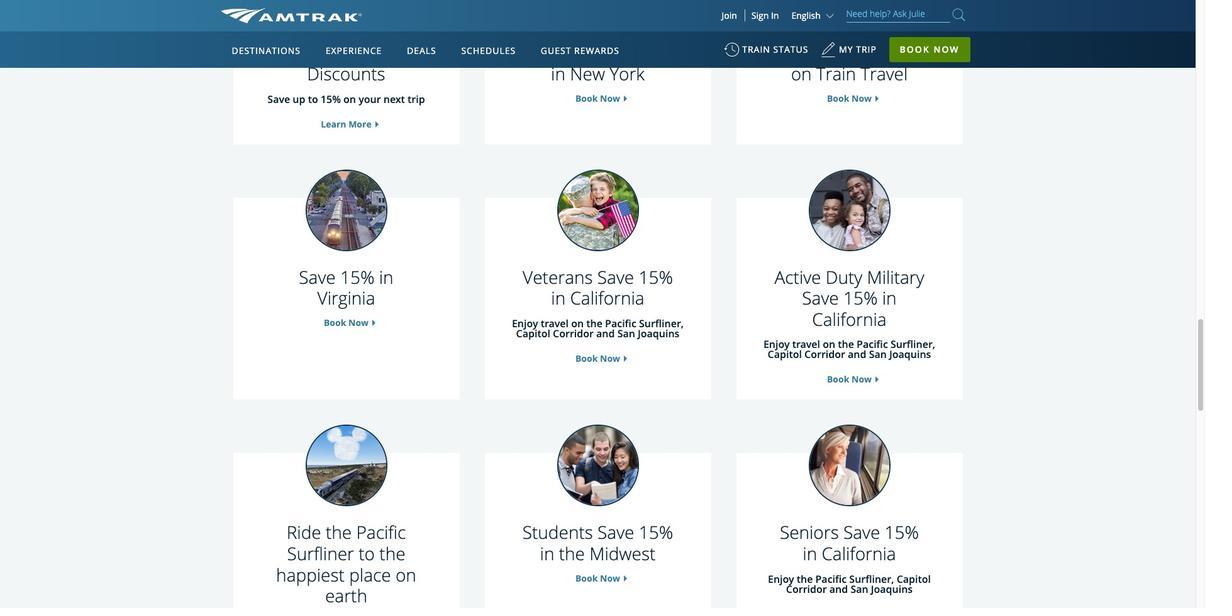 Task type: describe. For each thing, give the bounding box(es) containing it.
save inside veterans save 10% on train travel
[[849, 40, 886, 64]]

train
[[742, 43, 770, 55]]

veterans for in
[[523, 265, 593, 289]]

california everyday discounts
[[272, 40, 421, 86]]

discounts
[[307, 62, 385, 86]]

regions map image
[[267, 105, 569, 281]]

in inside save 15% in virginia
[[379, 265, 394, 289]]

duty
[[826, 265, 863, 289]]

surfliner, for veterans save 15% in california
[[639, 317, 684, 331]]

students save 15% in the midwest
[[523, 521, 673, 566]]

on inside veterans save 10% on train travel
[[791, 62, 812, 86]]

on inside "ride the pacific surfliner to the happiest place on earth"
[[396, 563, 416, 587]]

my trip button
[[821, 38, 877, 69]]

train
[[816, 62, 856, 86]]

the inside enjoy the pacific surfliner, capitol corridor and san joaquins
[[797, 573, 813, 587]]

banner containing join
[[0, 0, 1196, 290]]

seniors save 15% in california
[[780, 521, 919, 566]]

deals
[[407, 45, 436, 57]]

in inside active duty military save 15% in california
[[882, 286, 897, 310]]

capitol for active duty military save 15% in california
[[768, 348, 802, 362]]

in
[[771, 9, 779, 21]]

book now link for save 15% in virginia
[[324, 317, 369, 329]]

15% inside seniors save 15% in california
[[885, 521, 919, 545]]

my trip
[[839, 43, 877, 55]]

enjoy travel on the pacific surfliner, capitol corridor and san joaquins for california
[[512, 317, 684, 341]]

earth
[[325, 584, 367, 608]]

sign
[[752, 9, 769, 21]]

new
[[570, 62, 605, 86]]

seniors
[[780, 521, 839, 545]]

in for veterans save 15% in california
[[551, 286, 566, 310]]

veterans for on
[[774, 40, 844, 64]]

experience button
[[321, 33, 387, 69]]

15% inside veterans save 15% in california
[[639, 265, 673, 289]]

students for the
[[523, 521, 593, 545]]

deals button
[[402, 33, 441, 69]]

learn more link
[[321, 118, 372, 130]]

15% inside active duty military save 15% in california
[[843, 286, 878, 310]]

enjoy for seniors save 15% in california
[[768, 573, 794, 587]]

schedules
[[461, 45, 516, 57]]

joaquins for active duty military save 15% in california
[[889, 348, 931, 362]]

corridor for save
[[805, 348, 845, 362]]

ride
[[287, 521, 321, 545]]

midwest
[[590, 542, 656, 566]]

trip
[[856, 43, 877, 55]]

joaquins inside enjoy the pacific surfliner, capitol corridor and san joaquins
[[871, 583, 913, 597]]

up
[[293, 92, 305, 106]]

save inside students save 15% in new york
[[598, 40, 634, 64]]

10%
[[890, 40, 925, 64]]

book now for veterans save 10% on train travel
[[827, 92, 872, 104]]

travel
[[861, 62, 908, 86]]

surfliner
[[287, 542, 354, 566]]

students save 15% in new york
[[523, 40, 673, 86]]

Please enter your search item search field
[[846, 6, 950, 23]]

now for students save 15% in new york
[[600, 92, 620, 104]]

book now for students save 15% in the midwest
[[576, 573, 620, 585]]

save inside save 15% in virginia
[[299, 265, 336, 289]]

capitol inside enjoy the pacific surfliner, capitol corridor and san joaquins
[[897, 573, 931, 587]]

and for 15%
[[848, 348, 866, 362]]

sign in button
[[752, 9, 779, 21]]

enjoy travel on the pacific surfliner, capitol corridor and san joaquins for 15%
[[764, 338, 935, 362]]

save up to 15% on your next trip
[[268, 92, 425, 106]]

save 15% in virginia
[[299, 265, 394, 310]]

place
[[349, 563, 391, 587]]

veterans save 15% in california
[[523, 265, 673, 310]]

book for students save 15% in new york
[[576, 92, 598, 104]]

book now button
[[889, 37, 970, 62]]

california inside california everyday discounts
[[272, 40, 346, 64]]

15% inside save 15% in virginia
[[340, 265, 375, 289]]

ride the pacific surfliner to the happiest place on earth
[[276, 521, 416, 608]]

on left 'your'
[[343, 92, 356, 106]]

pacific inside enjoy the pacific surfliner, capitol corridor and san joaquins
[[816, 573, 847, 587]]

and for california
[[596, 327, 615, 341]]

virginia
[[317, 286, 375, 310]]

0 horizontal spatial to
[[308, 92, 318, 106]]

san for california
[[617, 327, 635, 341]]

book for students save 15% in the midwest
[[576, 573, 598, 585]]



Task type: vqa. For each thing, say whether or not it's contained in the screenshot.
features button
no



Task type: locate. For each thing, give the bounding box(es) containing it.
save inside veterans save 15% in california
[[597, 265, 634, 289]]

in for students save 15% in new york
[[551, 62, 565, 86]]

book now for students save 15% in new york
[[576, 92, 620, 104]]

0 vertical spatial san
[[617, 327, 635, 341]]

joaquins
[[638, 327, 680, 341], [889, 348, 931, 362], [871, 583, 913, 597]]

15% inside students save 15% in the midwest
[[639, 521, 673, 545]]

now for veterans save 10% on train travel
[[852, 92, 872, 104]]

and
[[596, 327, 615, 341], [848, 348, 866, 362], [830, 583, 848, 597]]

0 vertical spatial travel
[[541, 317, 569, 331]]

1 vertical spatial corridor
[[805, 348, 845, 362]]

on down active duty military save 15% in california
[[823, 338, 835, 352]]

and inside enjoy the pacific surfliner, capitol corridor and san joaquins
[[830, 583, 848, 597]]

book now link for veterans save 10% on train travel
[[827, 92, 872, 104]]

to right surfliner
[[359, 542, 375, 566]]

0 vertical spatial joaquins
[[638, 327, 680, 341]]

guest rewards button
[[536, 33, 625, 69]]

students
[[523, 40, 593, 64], [523, 521, 593, 545]]

1 students from the top
[[523, 40, 593, 64]]

capitol for veterans save 15% in california
[[516, 327, 550, 341]]

in for seniors save 15% in california
[[803, 542, 817, 566]]

book now link for students save 15% in the midwest
[[576, 573, 620, 585]]

veterans inside veterans save 15% in california
[[523, 265, 593, 289]]

enjoy inside enjoy the pacific surfliner, capitol corridor and san joaquins
[[768, 573, 794, 587]]

book now link
[[576, 92, 620, 104], [827, 92, 872, 104], [324, 317, 369, 329], [576, 353, 620, 365], [827, 374, 872, 386], [576, 573, 620, 585]]

your
[[359, 92, 381, 106]]

0 vertical spatial students
[[523, 40, 593, 64]]

and down seniors save 15% in california
[[830, 583, 848, 597]]

surfliner,
[[639, 317, 684, 331], [891, 338, 935, 352], [849, 573, 894, 587]]

book
[[576, 92, 598, 104], [827, 92, 849, 104], [324, 317, 346, 329], [576, 353, 598, 365], [827, 374, 849, 386], [576, 573, 598, 585]]

next
[[384, 92, 405, 106]]

book for save 15% in virginia
[[324, 317, 346, 329]]

corridor inside enjoy the pacific surfliner, capitol corridor and san joaquins
[[786, 583, 827, 597]]

california inside veterans save 15% in california
[[570, 286, 645, 310]]

book now for save 15% in virginia
[[324, 317, 369, 329]]

surfliner, inside enjoy the pacific surfliner, capitol corridor and san joaquins
[[849, 573, 894, 587]]

1 vertical spatial enjoy
[[764, 338, 790, 352]]

2 vertical spatial enjoy
[[768, 573, 794, 587]]

in inside students save 15% in the midwest
[[540, 542, 554, 566]]

military
[[867, 265, 924, 289]]

0 horizontal spatial veterans
[[523, 265, 593, 289]]

guest rewards
[[541, 45, 619, 57]]

0 vertical spatial enjoy
[[512, 317, 538, 331]]

1 horizontal spatial enjoy travel on the pacific surfliner, capitol corridor and san joaquins
[[764, 338, 935, 362]]

1 vertical spatial and
[[848, 348, 866, 362]]

1 horizontal spatial san
[[851, 583, 868, 597]]

1 vertical spatial san
[[869, 348, 887, 362]]

0 vertical spatial and
[[596, 327, 615, 341]]

san
[[617, 327, 635, 341], [869, 348, 887, 362], [851, 583, 868, 597]]

york
[[610, 62, 645, 86]]

travel
[[541, 317, 569, 331], [792, 338, 820, 352]]

2 horizontal spatial capitol
[[897, 573, 931, 587]]

join
[[722, 9, 737, 21]]

enjoy travel on the pacific surfliner, capitol corridor and san joaquins down veterans save 15% in california
[[512, 317, 684, 341]]

save inside students save 15% in the midwest
[[598, 521, 634, 545]]

joaquins for veterans save 15% in california
[[638, 327, 680, 341]]

enjoy for active duty military save 15% in california
[[764, 338, 790, 352]]

2 vertical spatial capitol
[[897, 573, 931, 587]]

rewards
[[574, 45, 619, 57]]

on down veterans save 15% in california
[[571, 317, 584, 331]]

2 vertical spatial and
[[830, 583, 848, 597]]

enjoy
[[512, 317, 538, 331], [764, 338, 790, 352], [768, 573, 794, 587]]

english
[[792, 9, 821, 21]]

students for new
[[523, 40, 593, 64]]

veterans save 10% on train travel
[[774, 40, 925, 86]]

san inside enjoy the pacific surfliner, capitol corridor and san joaquins
[[851, 583, 868, 597]]

0 horizontal spatial travel
[[541, 317, 569, 331]]

enjoy for veterans save 15% in california
[[512, 317, 538, 331]]

0 vertical spatial corridor
[[553, 327, 594, 341]]

2 vertical spatial joaquins
[[871, 583, 913, 597]]

amtrak image
[[220, 8, 361, 23]]

pacific down veterans save 15% in california
[[605, 317, 636, 331]]

corridor down seniors
[[786, 583, 827, 597]]

and down veterans save 15% in california
[[596, 327, 615, 341]]

experience
[[326, 45, 382, 57]]

the
[[586, 317, 603, 331], [838, 338, 854, 352], [326, 521, 352, 545], [379, 542, 405, 566], [559, 542, 585, 566], [797, 573, 813, 587]]

guest
[[541, 45, 571, 57]]

my
[[839, 43, 853, 55]]

sign in
[[752, 9, 779, 21]]

banner
[[0, 0, 1196, 290]]

corridor down active duty military save 15% in california
[[805, 348, 845, 362]]

enjoy travel on the pacific surfliner, capitol corridor and san joaquins
[[512, 317, 684, 341], [764, 338, 935, 362]]

2 horizontal spatial san
[[869, 348, 887, 362]]

students inside students save 15% in the midwest
[[523, 521, 593, 545]]

destinations button
[[227, 33, 306, 69]]

status
[[773, 43, 809, 55]]

corridor for in
[[553, 327, 594, 341]]

trip
[[408, 92, 425, 106]]

0 horizontal spatial san
[[617, 327, 635, 341]]

travel for in
[[541, 317, 569, 331]]

to inside "ride the pacific surfliner to the happiest place on earth"
[[359, 542, 375, 566]]

corridor
[[553, 327, 594, 341], [805, 348, 845, 362], [786, 583, 827, 597]]

on
[[791, 62, 812, 86], [343, 92, 356, 106], [571, 317, 584, 331], [823, 338, 835, 352], [396, 563, 416, 587]]

train status
[[742, 43, 809, 55]]

learn more
[[321, 118, 372, 130]]

destinations
[[232, 45, 301, 57]]

california inside active duty military save 15% in california
[[812, 307, 887, 331]]

pacific down seniors save 15% in california
[[816, 573, 847, 587]]

save inside active duty military save 15% in california
[[802, 286, 839, 310]]

1 horizontal spatial travel
[[792, 338, 820, 352]]

english button
[[792, 9, 837, 21]]

enjoy the pacific surfliner, capitol corridor and san joaquins
[[768, 573, 931, 597]]

schedules link
[[456, 31, 521, 68]]

0 vertical spatial veterans
[[774, 40, 844, 64]]

2 students from the top
[[523, 521, 593, 545]]

pacific down active duty military save 15% in california
[[857, 338, 888, 352]]

book now link for students save 15% in new york
[[576, 92, 620, 104]]

capitol
[[516, 327, 550, 341], [768, 348, 802, 362], [897, 573, 931, 587]]

san for 15%
[[869, 348, 887, 362]]

save inside seniors save 15% in california
[[843, 521, 880, 545]]

0 vertical spatial capitol
[[516, 327, 550, 341]]

save
[[598, 40, 634, 64], [849, 40, 886, 64], [268, 92, 290, 106], [299, 265, 336, 289], [597, 265, 634, 289], [802, 286, 839, 310], [598, 521, 634, 545], [843, 521, 880, 545]]

in inside seniors save 15% in california
[[803, 542, 817, 566]]

california inside seniors save 15% in california
[[822, 542, 896, 566]]

1 vertical spatial joaquins
[[889, 348, 931, 362]]

travel for save
[[792, 338, 820, 352]]

in for students save 15% in the midwest
[[540, 542, 554, 566]]

0 horizontal spatial capitol
[[516, 327, 550, 341]]

learn
[[321, 118, 346, 130]]

book now
[[900, 43, 960, 55]]

1 vertical spatial students
[[523, 521, 593, 545]]

now for save 15% in virginia
[[348, 317, 369, 329]]

book
[[900, 43, 930, 55]]

pacific inside "ride the pacific surfliner to the happiest place on earth"
[[356, 521, 406, 545]]

enjoy travel on the pacific surfliner, capitol corridor and san joaquins down active duty military save 15% in california
[[764, 338, 935, 362]]

happiest
[[276, 563, 345, 587]]

0 vertical spatial to
[[308, 92, 318, 106]]

1 vertical spatial to
[[359, 542, 375, 566]]

on right place
[[396, 563, 416, 587]]

to right up at the top
[[308, 92, 318, 106]]

book now
[[576, 92, 620, 104], [827, 92, 872, 104], [324, 317, 369, 329], [576, 353, 620, 365], [827, 374, 872, 386], [576, 573, 620, 585]]

1 vertical spatial surfliner,
[[891, 338, 935, 352]]

corridor down veterans save 15% in california
[[553, 327, 594, 341]]

0 vertical spatial surfliner,
[[639, 317, 684, 331]]

surfliner, for active duty military save 15% in california
[[891, 338, 935, 352]]

active
[[775, 265, 821, 289]]

in inside students save 15% in new york
[[551, 62, 565, 86]]

2 vertical spatial surfliner,
[[849, 573, 894, 587]]

everyday
[[351, 40, 421, 64]]

train status link
[[724, 38, 809, 69]]

1 vertical spatial travel
[[792, 338, 820, 352]]

veterans
[[774, 40, 844, 64], [523, 265, 593, 289]]

now for students save 15% in the midwest
[[600, 573, 620, 585]]

pacific
[[605, 317, 636, 331], [857, 338, 888, 352], [356, 521, 406, 545], [816, 573, 847, 587]]

2 vertical spatial corridor
[[786, 583, 827, 597]]

1 horizontal spatial to
[[359, 542, 375, 566]]

more
[[349, 118, 372, 130]]

15% inside students save 15% in new york
[[639, 40, 673, 64]]

search icon image
[[953, 6, 965, 23]]

active duty military save 15% in california
[[775, 265, 924, 331]]

1 horizontal spatial capitol
[[768, 348, 802, 362]]

to
[[308, 92, 318, 106], [359, 542, 375, 566]]

15%
[[639, 40, 673, 64], [321, 92, 341, 106], [340, 265, 375, 289], [639, 265, 673, 289], [843, 286, 878, 310], [639, 521, 673, 545], [885, 521, 919, 545]]

in inside veterans save 15% in california
[[551, 286, 566, 310]]

veterans inside veterans save 10% on train travel
[[774, 40, 844, 64]]

now
[[934, 43, 960, 55]]

students inside students save 15% in new york
[[523, 40, 593, 64]]

1 horizontal spatial veterans
[[774, 40, 844, 64]]

0 horizontal spatial enjoy travel on the pacific surfliner, capitol corridor and san joaquins
[[512, 317, 684, 341]]

join button
[[714, 9, 745, 21]]

in
[[551, 62, 565, 86], [379, 265, 394, 289], [551, 286, 566, 310], [882, 286, 897, 310], [540, 542, 554, 566], [803, 542, 817, 566]]

on down status
[[791, 62, 812, 86]]

1 vertical spatial veterans
[[523, 265, 593, 289]]

now
[[600, 92, 620, 104], [852, 92, 872, 104], [348, 317, 369, 329], [600, 353, 620, 365], [852, 374, 872, 386], [600, 573, 620, 585]]

2 vertical spatial san
[[851, 583, 868, 597]]

and down active duty military save 15% in california
[[848, 348, 866, 362]]

application
[[267, 105, 569, 281]]

book for veterans save 10% on train travel
[[827, 92, 849, 104]]

1 vertical spatial capitol
[[768, 348, 802, 362]]

the inside students save 15% in the midwest
[[559, 542, 585, 566]]

california
[[272, 40, 346, 64], [570, 286, 645, 310], [812, 307, 887, 331], [822, 542, 896, 566]]

pacific up place
[[356, 521, 406, 545]]



